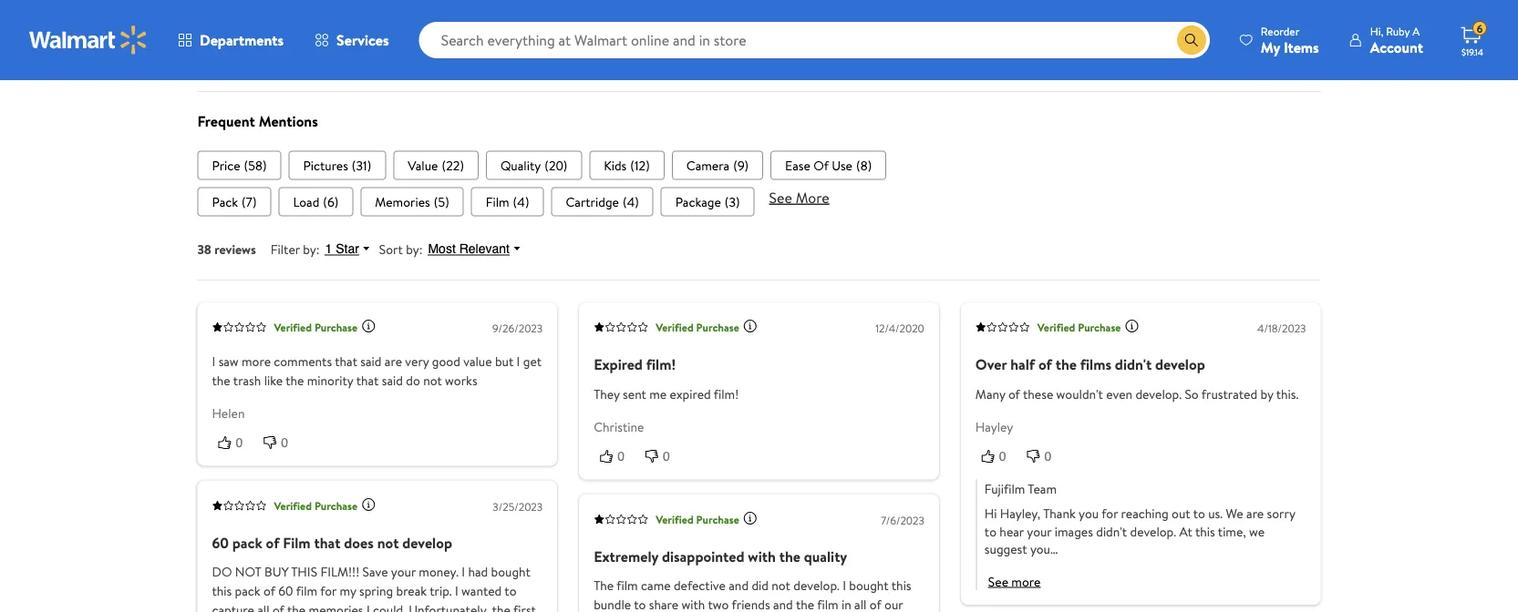 Task type: vqa. For each thing, say whether or not it's contained in the screenshot.


Task type: describe. For each thing, give the bounding box(es) containing it.
the left quality
[[779, 547, 800, 567]]

1 vertical spatial that
[[356, 371, 379, 389]]

reviews
[[214, 240, 256, 258]]

1 vertical spatial and
[[773, 596, 793, 613]]

7/6/2023
[[881, 513, 924, 529]]

walmart image
[[29, 26, 148, 55]]

memories (5)
[[375, 193, 449, 210]]

0 down helen
[[236, 436, 243, 450]]

filter by:
[[271, 240, 320, 258]]

0 vertical spatial didn't
[[1115, 354, 1152, 375]]

us.
[[1208, 505, 1223, 523]]

break
[[396, 583, 427, 601]]

these
[[1023, 385, 1053, 403]]

capture
[[212, 602, 254, 613]]

1
[[325, 242, 332, 256]]

my
[[1261, 37, 1280, 57]]

unfortunately,
[[409, 602, 489, 613]]

the down comments
[[286, 371, 304, 389]]

list item containing ease of use
[[770, 151, 886, 180]]

bought inside do not buy this film!!! save your money. i had bought this pack of 60 film for my spring break trip. i wanted to capture all of the memories i could. unfortunately, the fir
[[491, 564, 531, 581]]

i inside the film came defective and did not develop. i bought this bundle to share with two friends and the film in all of ou
[[843, 577, 846, 595]]

0 down like
[[281, 436, 288, 450]]

all inside do not buy this film!!! save your money. i had bought this pack of 60 film for my spring break trip. i wanted to capture all of the memories i could. unfortunately, the fir
[[257, 602, 269, 613]]

list item containing film
[[471, 187, 544, 216]]

works
[[445, 371, 477, 389]]

even
[[1106, 385, 1132, 403]]

1 horizontal spatial develop
[[1155, 354, 1205, 375]]

films
[[1080, 354, 1111, 375]]

0 vertical spatial with
[[748, 547, 776, 567]]

kids
[[604, 156, 627, 174]]

the down this at the left bottom
[[287, 602, 306, 613]]

Walmart Site-Wide search field
[[419, 22, 1210, 58]]

not inside i saw more comments that said are very good value but i get the trash like the minority that said do not works
[[423, 371, 442, 389]]

with inside the film came defective and did not develop. i bought this bundle to share with two friends and the film in all of ou
[[681, 596, 705, 613]]

katie
[[609, 37, 637, 54]]

money.
[[419, 564, 459, 581]]

wanted
[[461, 583, 502, 601]]

4/18/2023
[[1257, 321, 1306, 336]]

but
[[495, 352, 514, 370]]

60 pack of film that does not develop
[[212, 533, 452, 553]]

images
[[1055, 523, 1093, 541]]

value (22)
[[408, 156, 464, 174]]

price
[[212, 156, 240, 174]]

ease of use (8)
[[785, 156, 872, 174]]

6
[[1477, 21, 1483, 36]]

purchase for over half of the films didn't develop
[[1078, 319, 1121, 335]]

reorder my items
[[1261, 23, 1319, 57]]

departments
[[200, 30, 284, 50]]

price (58)
[[212, 156, 267, 174]]

bundle
[[594, 596, 631, 613]]

more inside i saw more comments that said are very good value but i get the trash like the minority that said do not works
[[242, 352, 271, 370]]

list item containing pack
[[197, 187, 271, 216]]

that for said
[[335, 352, 357, 370]]

didn't inside fujifilm team hi hayley, thank you for reaching out to us.  we are sorry to hear your images didn't develop.  at this time, we suggest you...
[[1096, 523, 1127, 541]]

list item containing kids
[[589, 151, 664, 180]]

buy
[[264, 564, 288, 581]]

not for the film came defective and did not develop. i bought this bundle to share with two friends and the film in all of ou
[[772, 577, 790, 595]]

38 reviews
[[197, 240, 256, 258]]

cartridge
[[566, 193, 619, 210]]

1 vertical spatial said
[[382, 371, 403, 389]]

by: for sort by:
[[406, 240, 423, 258]]

christine
[[594, 418, 644, 436]]

(3)
[[725, 193, 740, 210]]

could.
[[373, 602, 406, 613]]

(4) for cartridge (4)
[[623, 193, 639, 210]]

this
[[291, 564, 317, 581]]

$19.14
[[1462, 46, 1483, 58]]

hi,
[[1370, 23, 1383, 39]]

frequent
[[197, 111, 255, 131]]

helen
[[212, 405, 245, 422]]

verified purchase information image for film!
[[743, 319, 757, 334]]

pack inside do not buy this film!!! save your money. i had bought this pack of 60 film for my spring break trip. i wanted to capture all of the memories i could. unfortunately, the fir
[[235, 583, 260, 601]]

trash
[[233, 371, 261, 389]]

the down wanted
[[492, 602, 510, 613]]

quality
[[500, 156, 541, 174]]

list item containing package
[[661, 187, 754, 216]]

we
[[1249, 523, 1265, 541]]

load
[[293, 193, 319, 210]]

verified purchase information image for 3/25/2023
[[361, 498, 376, 512]]

me
[[649, 385, 667, 403]]

pictures (31)
[[303, 156, 371, 174]]

at
[[1179, 523, 1192, 541]]

trip.
[[430, 583, 452, 601]]

in
[[841, 596, 851, 613]]

hayley
[[975, 418, 1013, 436]]

sorry
[[1267, 505, 1295, 523]]

hayley,
[[1000, 505, 1040, 523]]

a
[[1412, 23, 1420, 39]]

(58)
[[244, 156, 267, 174]]

verified purchase up comments
[[274, 319, 358, 335]]

hi, ruby a account
[[1370, 23, 1423, 57]]

that for does
[[314, 533, 340, 553]]

wouldn't
[[1056, 385, 1103, 403]]

write a review link
[[197, 15, 307, 41]]

the film came defective and did not develop. i bought this bundle to share with two friends and the film in all of ou
[[594, 577, 923, 613]]

most relevant button
[[423, 241, 530, 257]]

over
[[975, 354, 1007, 375]]

saw
[[218, 352, 239, 370]]

verified for over half of the films didn't develop
[[1037, 319, 1075, 335]]

see for see more
[[988, 573, 1008, 591]]

to left hear
[[984, 523, 996, 541]]

list item containing quality
[[486, 151, 582, 180]]

list item containing price
[[197, 151, 281, 180]]

i left saw
[[212, 352, 215, 370]]

0 vertical spatial and
[[729, 577, 749, 595]]

list item containing load
[[279, 187, 353, 216]]

of inside the film came defective and did not develop. i bought this bundle to share with two friends and the film in all of ou
[[870, 596, 881, 613]]

list item containing memories
[[360, 187, 464, 216]]

do
[[212, 564, 232, 581]]

reorder
[[1261, 23, 1299, 39]]

i right trip.
[[455, 583, 458, 601]]

see more button
[[769, 187, 829, 207]]

i left get
[[517, 352, 520, 370]]

verified up comments
[[274, 319, 312, 335]]

(22)
[[442, 156, 464, 174]]

filter
[[271, 240, 300, 258]]

a
[[246, 19, 253, 37]]

services
[[337, 30, 389, 50]]

search icon image
[[1184, 33, 1199, 47]]

package (3)
[[675, 193, 740, 210]]

do
[[406, 371, 420, 389]]

verified purchase for expired film!
[[656, 319, 739, 335]]

this inside do not buy this film!!! save your money. i had bought this pack of 60 film for my spring break trip. i wanted to capture all of the memories i could. unfortunately, the fir
[[212, 583, 232, 601]]

are inside i saw more comments that said are very good value but i get the trash like the minority that said do not works
[[385, 352, 402, 370]]

so
[[1185, 385, 1199, 403]]

0 up team
[[1044, 449, 1052, 464]]

by: for filter by:
[[303, 240, 320, 258]]

0 horizontal spatial develop
[[402, 533, 452, 553]]

hi
[[984, 505, 997, 523]]

pack
[[212, 193, 238, 210]]

quality
[[804, 547, 847, 567]]

verified purchase information image for 9/26/2023
[[361, 319, 376, 334]]

i left 'had'
[[462, 564, 465, 581]]

verified purchase for extremely disappointed with the quality
[[656, 512, 739, 527]]

list item containing value
[[393, 151, 479, 180]]

i saw more comments that said are very good value but i get the trash like the minority that said do not works
[[212, 352, 542, 389]]



Task type: locate. For each thing, give the bounding box(es) containing it.
film left 'in'
[[817, 596, 838, 613]]

1 horizontal spatial film
[[486, 193, 509, 210]]

to left 'share'
[[634, 596, 646, 613]]

review
[[256, 19, 292, 37]]

expired
[[594, 354, 643, 375]]

verified up over half of the films didn't develop
[[1037, 319, 1075, 335]]

2 vertical spatial not
[[772, 577, 790, 595]]

0 horizontal spatial film!
[[646, 354, 676, 375]]

your up break
[[391, 564, 416, 581]]

0 vertical spatial are
[[385, 352, 402, 370]]

(8)
[[856, 156, 872, 174]]

are left very
[[385, 352, 402, 370]]

verified purchase information image for disappointed
[[743, 512, 757, 526]]

1 horizontal spatial this
[[891, 577, 911, 595]]

more down you... at the right
[[1011, 573, 1041, 591]]

by: right sort
[[406, 240, 423, 258]]

more
[[796, 187, 829, 207]]

this
[[1195, 523, 1215, 541], [891, 577, 911, 595], [212, 583, 232, 601]]

purchase for expired film!
[[696, 319, 739, 335]]

bought right 'had'
[[491, 564, 531, 581]]

1 vertical spatial are
[[1246, 505, 1264, 523]]

1 vertical spatial develop.
[[1130, 523, 1176, 541]]

camera
[[686, 156, 730, 174]]

verified for expired film!
[[656, 319, 694, 335]]

1 horizontal spatial all
[[854, 596, 867, 613]]

0 horizontal spatial (4)
[[513, 193, 529, 210]]

not right do
[[423, 371, 442, 389]]

purchase for 60 pack of film that does not develop
[[314, 498, 358, 514]]

0 horizontal spatial this
[[212, 583, 232, 601]]

develop. inside the film came defective and did not develop. i bought this bundle to share with two friends and the film in all of ou
[[793, 577, 840, 595]]

0 horizontal spatial more
[[242, 352, 271, 370]]

1 horizontal spatial by:
[[406, 240, 423, 258]]

2 horizontal spatial film
[[817, 596, 838, 613]]

develop.
[[1135, 385, 1182, 403], [1130, 523, 1176, 541], [793, 577, 840, 595]]

0 horizontal spatial all
[[257, 602, 269, 613]]

1 horizontal spatial your
[[1027, 523, 1052, 541]]

expired
[[670, 385, 711, 403]]

0 horizontal spatial are
[[385, 352, 402, 370]]

1 by: from the left
[[303, 240, 320, 258]]

this inside the film came defective and did not develop. i bought this bundle to share with two friends and the film in all of ou
[[891, 577, 911, 595]]

and right friends
[[773, 596, 793, 613]]

1 horizontal spatial and
[[773, 596, 793, 613]]

1 horizontal spatial more
[[1011, 573, 1041, 591]]

1 vertical spatial film
[[283, 533, 311, 553]]

didn't right images
[[1096, 523, 1127, 541]]

0
[[236, 436, 243, 450], [281, 436, 288, 450], [617, 449, 624, 464], [663, 449, 670, 464], [999, 449, 1006, 464], [1044, 449, 1052, 464]]

0 horizontal spatial your
[[391, 564, 416, 581]]

develop
[[1155, 354, 1205, 375], [402, 533, 452, 553]]

all right capture
[[257, 602, 269, 613]]

that up "minority" at the left of the page
[[335, 352, 357, 370]]

1 horizontal spatial for
[[1102, 505, 1118, 523]]

0 vertical spatial that
[[335, 352, 357, 370]]

0 horizontal spatial 60
[[212, 533, 229, 553]]

comments
[[274, 352, 332, 370]]

and
[[729, 577, 749, 595], [773, 596, 793, 613]]

2 vertical spatial that
[[314, 533, 340, 553]]

sent
[[623, 385, 646, 403]]

1 vertical spatial see
[[988, 573, 1008, 591]]

1 vertical spatial film!
[[714, 385, 739, 403]]

0 down they sent me expired film!
[[663, 449, 670, 464]]

very
[[405, 352, 429, 370]]

1 (4) from the left
[[513, 193, 529, 210]]

are inside fujifilm team hi hayley, thank you for reaching out to us.  we are sorry to hear your images didn't develop.  at this time, we suggest you...
[[1246, 505, 1264, 523]]

thank
[[1043, 505, 1076, 523]]

bought up 'in'
[[849, 577, 889, 595]]

0 vertical spatial see
[[769, 187, 792, 207]]

value
[[408, 156, 438, 174]]

pack
[[232, 533, 262, 553], [235, 583, 260, 601]]

film! up me
[[646, 354, 676, 375]]

verified purchase information image for half
[[1125, 319, 1139, 334]]

verified purchase information image
[[743, 319, 757, 334], [1125, 319, 1139, 334], [743, 512, 757, 526]]

see left more
[[769, 187, 792, 207]]

came
[[641, 577, 671, 595]]

(5)
[[434, 193, 449, 210]]

memories
[[375, 193, 430, 210]]

1 horizontal spatial see
[[988, 573, 1008, 591]]

all
[[854, 596, 867, 613], [257, 602, 269, 613]]

by:
[[303, 240, 320, 258], [406, 240, 423, 258]]

for right you
[[1102, 505, 1118, 523]]

purchase for extremely disappointed with the quality
[[696, 512, 739, 527]]

fujifilm team hi hayley, thank you for reaching out to us.  we are sorry to hear your images didn't develop.  at this time, we suggest you...
[[984, 480, 1295, 559]]

film right the
[[617, 577, 638, 595]]

verified purchase information image
[[361, 319, 376, 334], [361, 498, 376, 512]]

film up this at the left bottom
[[283, 533, 311, 553]]

0 horizontal spatial not
[[377, 533, 399, 553]]

list item containing camera
[[672, 151, 763, 180]]

verified up the 60 pack of film that does not develop
[[274, 498, 312, 514]]

purchase up films
[[1078, 319, 1121, 335]]

said left do
[[382, 371, 403, 389]]

verified purchase up over half of the films didn't develop
[[1037, 319, 1121, 335]]

3/25/2023
[[493, 499, 543, 515]]

60 down buy on the left bottom
[[278, 583, 293, 601]]

1 vertical spatial for
[[320, 583, 337, 601]]

defective
[[674, 577, 726, 595]]

list containing price
[[197, 151, 1321, 180]]

friends
[[732, 596, 770, 613]]

with down defective
[[681, 596, 705, 613]]

said left very
[[360, 352, 382, 370]]

verified purchase
[[274, 319, 358, 335], [656, 319, 739, 335], [1037, 319, 1121, 335], [274, 498, 358, 514], [656, 512, 739, 527]]

(4) down quality
[[513, 193, 529, 210]]

0 horizontal spatial film
[[296, 583, 317, 601]]

of
[[1038, 354, 1052, 375], [1008, 385, 1020, 403], [266, 533, 279, 553], [263, 583, 275, 601], [870, 596, 881, 613], [273, 602, 284, 613]]

good
[[432, 352, 460, 370]]

0 vertical spatial 60
[[212, 533, 229, 553]]

my
[[340, 583, 356, 601]]

that right "minority" at the left of the page
[[356, 371, 379, 389]]

the left films
[[1055, 354, 1077, 375]]

of
[[813, 156, 829, 174]]

1 horizontal spatial (4)
[[623, 193, 639, 210]]

verified up expired film!
[[656, 319, 694, 335]]

0 button
[[212, 433, 257, 452], [257, 433, 303, 452], [594, 447, 639, 466], [639, 447, 684, 466], [975, 447, 1021, 466], [1021, 447, 1066, 466]]

see more list
[[197, 187, 1321, 216]]

share
[[649, 596, 678, 613]]

1 vertical spatial 60
[[278, 583, 293, 601]]

verified purchase up disappointed
[[656, 512, 739, 527]]

you...
[[1030, 541, 1058, 559]]

film down this at the left bottom
[[296, 583, 317, 601]]

use
[[832, 156, 852, 174]]

0 vertical spatial verified purchase information image
[[361, 319, 376, 334]]

hear
[[1000, 523, 1024, 541]]

many
[[975, 385, 1005, 403]]

develop. left "at"
[[1130, 523, 1176, 541]]

to
[[1193, 505, 1205, 523], [984, 523, 996, 541], [504, 583, 516, 601], [634, 596, 646, 613]]

verified purchase for over half of the films didn't develop
[[1037, 319, 1121, 335]]

0 vertical spatial develop.
[[1135, 385, 1182, 403]]

purchase up the 60 pack of film that does not develop
[[314, 498, 358, 514]]

0 horizontal spatial and
[[729, 577, 749, 595]]

1 verified purchase information image from the top
[[361, 319, 376, 334]]

see for see more
[[769, 187, 792, 207]]

more up trash
[[242, 352, 271, 370]]

38
[[197, 240, 211, 258]]

0 vertical spatial film
[[486, 193, 509, 210]]

does
[[344, 533, 374, 553]]

1 vertical spatial more
[[1011, 573, 1041, 591]]

2 by: from the left
[[406, 240, 423, 258]]

had
[[468, 564, 488, 581]]

2 verified purchase information image from the top
[[361, 498, 376, 512]]

pictures
[[303, 156, 348, 174]]

write a review
[[213, 19, 292, 37]]

verified purchase information image up does
[[361, 498, 376, 512]]

list item
[[197, 151, 281, 180], [289, 151, 386, 180], [393, 151, 479, 180], [486, 151, 582, 180], [589, 151, 664, 180], [672, 151, 763, 180], [770, 151, 886, 180], [197, 187, 271, 216], [279, 187, 353, 216], [360, 187, 464, 216], [471, 187, 544, 216], [551, 187, 653, 216], [661, 187, 754, 216]]

not right did
[[772, 577, 790, 595]]

by
[[1260, 385, 1273, 403]]

by: left 1
[[303, 240, 320, 258]]

60 inside do not buy this film!!! save your money. i had bought this pack of 60 film for my spring break trip. i wanted to capture all of the memories i could. unfortunately, the fir
[[278, 583, 293, 601]]

reaching
[[1121, 505, 1169, 523]]

with up did
[[748, 547, 776, 567]]

didn't
[[1115, 354, 1152, 375], [1096, 523, 1127, 541]]

0 horizontal spatial for
[[320, 583, 337, 601]]

film down quality
[[486, 193, 509, 210]]

camera (9)
[[686, 156, 749, 174]]

1 horizontal spatial are
[[1246, 505, 1264, 523]]

items
[[1284, 37, 1319, 57]]

with
[[748, 547, 776, 567], [681, 596, 705, 613]]

cartridge (4)
[[566, 193, 639, 210]]

film inside do not buy this film!!! save your money. i had bought this pack of 60 film for my spring break trip. i wanted to capture all of the memories i could. unfortunately, the fir
[[296, 583, 317, 601]]

to inside the film came defective and did not develop. i bought this bundle to share with two friends and the film in all of ou
[[634, 596, 646, 613]]

load (6)
[[293, 193, 339, 210]]

and left did
[[729, 577, 749, 595]]

all right 'in'
[[854, 596, 867, 613]]

0 horizontal spatial with
[[681, 596, 705, 613]]

most relevant
[[428, 242, 510, 256]]

film! right expired
[[714, 385, 739, 403]]

(4) for film (4)
[[513, 193, 529, 210]]

0 vertical spatial said
[[360, 352, 382, 370]]

1 horizontal spatial film
[[617, 577, 638, 595]]

verified
[[274, 319, 312, 335], [656, 319, 694, 335], [1037, 319, 1075, 335], [274, 498, 312, 514], [656, 512, 694, 527]]

develop up so
[[1155, 354, 1205, 375]]

0 down the christine
[[617, 449, 624, 464]]

1 vertical spatial your
[[391, 564, 416, 581]]

1 vertical spatial verified purchase information image
[[361, 498, 376, 512]]

i
[[212, 352, 215, 370], [517, 352, 520, 370], [462, 564, 465, 581], [843, 577, 846, 595], [455, 583, 458, 601], [366, 602, 370, 613]]

ease
[[785, 156, 810, 174]]

package
[[675, 193, 721, 210]]

you
[[1079, 505, 1099, 523]]

this down 7/6/2023
[[891, 577, 911, 595]]

1 horizontal spatial not
[[423, 371, 442, 389]]

for inside do not buy this film!!! save your money. i had bought this pack of 60 film for my spring break trip. i wanted to capture all of the memories i could. unfortunately, the fir
[[320, 583, 337, 601]]

verified up disappointed
[[656, 512, 694, 527]]

2 vertical spatial develop.
[[793, 577, 840, 595]]

the left 'in'
[[796, 596, 814, 613]]

60 up 'do'
[[212, 533, 229, 553]]

see more
[[769, 187, 829, 207]]

develop. left so
[[1135, 385, 1182, 403]]

1 vertical spatial develop
[[402, 533, 452, 553]]

for up "memories"
[[320, 583, 337, 601]]

0 vertical spatial for
[[1102, 505, 1118, 523]]

(9)
[[733, 156, 749, 174]]

Search search field
[[419, 22, 1210, 58]]

the inside the film came defective and did not develop. i bought this bundle to share with two friends and the film in all of ou
[[796, 596, 814, 613]]

did
[[752, 577, 769, 595]]

(20)
[[544, 156, 567, 174]]

0 vertical spatial pack
[[232, 533, 262, 553]]

your inside do not buy this film!!! save your money. i had bought this pack of 60 film for my spring break trip. i wanted to capture all of the memories i could. unfortunately, the fir
[[391, 564, 416, 581]]

pack down not
[[235, 583, 260, 601]]

this inside fujifilm team hi hayley, thank you for reaching out to us.  we are sorry to hear your images didn't develop.  at this time, we suggest you...
[[1195, 523, 1215, 541]]

0 horizontal spatial bought
[[491, 564, 531, 581]]

film!!!
[[320, 564, 359, 581]]

1 horizontal spatial 60
[[278, 583, 293, 601]]

see down suggest at the bottom of the page
[[988, 573, 1008, 591]]

list item containing cartridge
[[551, 187, 653, 216]]

verified purchase up the 60 pack of film that does not develop
[[274, 498, 358, 514]]

0 horizontal spatial film
[[283, 533, 311, 553]]

i up 'in'
[[843, 577, 846, 595]]

your right hear
[[1027, 523, 1052, 541]]

extremely
[[594, 547, 658, 567]]

that left does
[[314, 533, 340, 553]]

0 vertical spatial not
[[423, 371, 442, 389]]

this right "at"
[[1195, 523, 1215, 541]]

star
[[336, 242, 359, 256]]

are right 'we'
[[1246, 505, 1264, 523]]

purchase up expired
[[696, 319, 739, 335]]

1 vertical spatial pack
[[235, 583, 260, 601]]

verified purchase up expired
[[656, 319, 739, 335]]

purchase
[[314, 319, 358, 335], [696, 319, 739, 335], [1078, 319, 1121, 335], [314, 498, 358, 514], [696, 512, 739, 527]]

spring
[[359, 583, 393, 601]]

out
[[1172, 505, 1190, 523]]

didn't up many of these wouldn't even develop. so frustrated by this.
[[1115, 354, 1152, 375]]

i down spring on the left bottom of page
[[366, 602, 370, 613]]

not inside the film came defective and did not develop. i bought this bundle to share with two friends and the film in all of ou
[[772, 577, 790, 595]]

list
[[197, 151, 1321, 180]]

0 horizontal spatial by:
[[303, 240, 320, 258]]

ruby
[[1386, 23, 1410, 39]]

9/26/2023
[[492, 321, 543, 336]]

12/4/2020
[[875, 321, 924, 336]]

extremely disappointed with the quality
[[594, 547, 847, 567]]

(4) down kids (12)
[[623, 193, 639, 210]]

to inside do not buy this film!!! save your money. i had bought this pack of 60 film for my spring break trip. i wanted to capture all of the memories i could. unfortunately, the fir
[[504, 583, 516, 601]]

not right does
[[377, 533, 399, 553]]

0 vertical spatial develop
[[1155, 354, 1205, 375]]

1 vertical spatial with
[[681, 596, 705, 613]]

0 vertical spatial your
[[1027, 523, 1052, 541]]

develop. inside fujifilm team hi hayley, thank you for reaching out to us.  we are sorry to hear your images didn't develop.  at this time, we suggest you...
[[1130, 523, 1176, 541]]

to left us.
[[1193, 505, 1205, 523]]

to right wanted
[[504, 583, 516, 601]]

see inside list
[[769, 187, 792, 207]]

this down 'do'
[[212, 583, 232, 601]]

not for 60 pack of film that does not develop
[[377, 533, 399, 553]]

film inside list item
[[486, 193, 509, 210]]

over half of the films didn't develop
[[975, 354, 1205, 375]]

1 horizontal spatial film!
[[714, 385, 739, 403]]

0 vertical spatial more
[[242, 352, 271, 370]]

1 horizontal spatial with
[[748, 547, 776, 567]]

are
[[385, 352, 402, 370], [1246, 505, 1264, 523]]

0 horizontal spatial see
[[769, 187, 792, 207]]

write
[[213, 19, 243, 37]]

pack up not
[[232, 533, 262, 553]]

for inside fujifilm team hi hayley, thank you for reaching out to us.  we are sorry to hear your images didn't develop.  at this time, we suggest you...
[[1102, 505, 1118, 523]]

0 vertical spatial film!
[[646, 354, 676, 375]]

2 (4) from the left
[[623, 193, 639, 210]]

1 vertical spatial not
[[377, 533, 399, 553]]

your inside fujifilm team hi hayley, thank you for reaching out to us.  we are sorry to hear your images didn't develop.  at this time, we suggest you...
[[1027, 523, 1052, 541]]

services button
[[299, 18, 404, 62]]

list item containing pictures
[[289, 151, 386, 180]]

purchase up extremely disappointed with the quality
[[696, 512, 739, 527]]

verified purchase for 60 pack of film that does not develop
[[274, 498, 358, 514]]

we
[[1226, 505, 1243, 523]]

verified purchase information image up i saw more comments that said are very good value but i get the trash like the minority that said do not works
[[361, 319, 376, 334]]

memories
[[309, 602, 363, 613]]

minority
[[307, 371, 353, 389]]

1 horizontal spatial bought
[[849, 577, 889, 595]]

verified for 60 pack of film that does not develop
[[274, 498, 312, 514]]

2 horizontal spatial not
[[772, 577, 790, 595]]

relevant
[[459, 242, 510, 256]]

0 down hayley
[[999, 449, 1006, 464]]

develop. down quality
[[793, 577, 840, 595]]

2 horizontal spatial this
[[1195, 523, 1215, 541]]

bought inside the film came defective and did not develop. i bought this bundle to share with two friends and the film in all of ou
[[849, 577, 889, 595]]

verified for extremely disappointed with the quality
[[656, 512, 694, 527]]

all inside the film came defective and did not develop. i bought this bundle to share with two friends and the film in all of ou
[[854, 596, 867, 613]]

the down saw
[[212, 371, 230, 389]]

develop up money.
[[402, 533, 452, 553]]

purchase up comments
[[314, 319, 358, 335]]

1 vertical spatial didn't
[[1096, 523, 1127, 541]]



